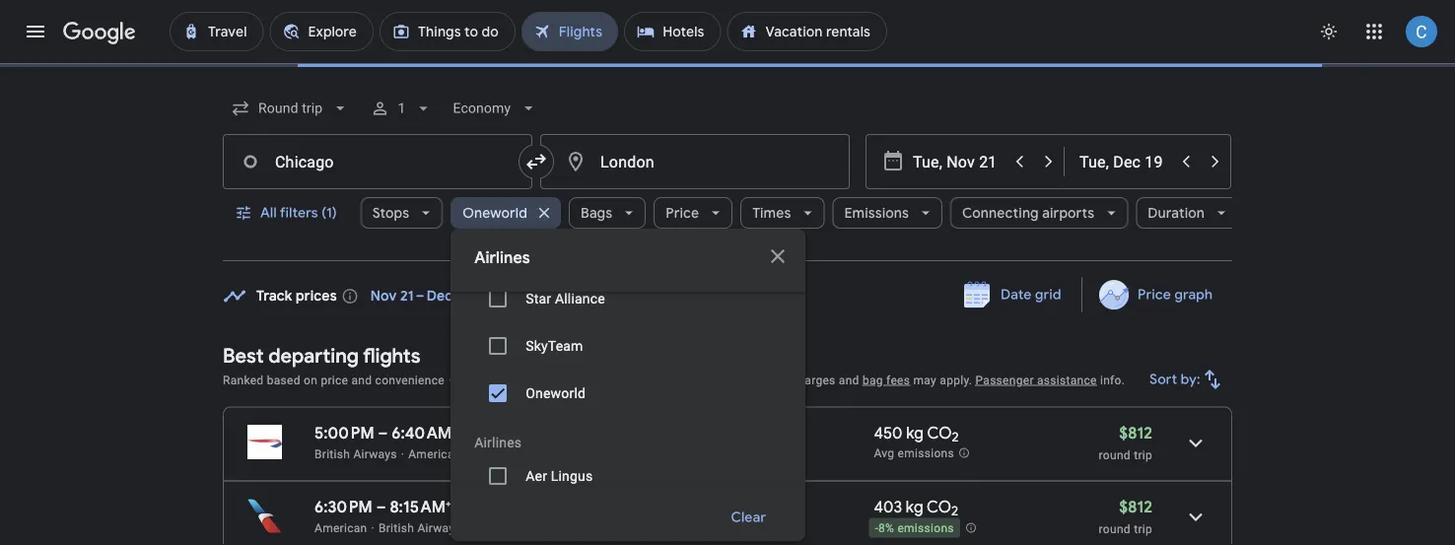 Task type: vqa. For each thing, say whether or not it's contained in the screenshot.
the leftmost ', 279 US dollars' 'element'
no



Task type: locate. For each thing, give the bounding box(es) containing it.
1 vertical spatial british
[[379, 521, 414, 535]]

$812 round trip for 812 us dollars text field
[[1099, 423, 1153, 462]]

star
[[526, 290, 551, 307]]

grid
[[1035, 286, 1062, 304]]

1 horizontal spatial and
[[839, 373, 860, 387]]

+ up american,
[[452, 423, 457, 435]]

flight details. leaves o'hare international airport at 5:00 pm on tuesday, november 21 and arrives at heathrow airport at 6:40 am on wednesday, november 22. image
[[1172, 420, 1220, 467]]

prices
[[296, 287, 337, 305]]

american
[[315, 521, 367, 535]]

airlines
[[474, 248, 530, 268], [474, 434, 522, 451]]

0 vertical spatial round
[[1099, 448, 1131, 462]]

track prices
[[256, 287, 337, 305]]

1 2 from the top
[[952, 429, 959, 446]]

price
[[666, 204, 699, 222], [1138, 286, 1171, 304]]

– left 8:15 am
[[376, 497, 386, 517]]

and
[[352, 373, 372, 387], [839, 373, 860, 387]]

$812 left flight details. leaves o'hare international airport at 6:30 pm on tuesday, november 21 and arrives at heathrow airport at 8:15 am on wednesday, november 22. image
[[1119, 497, 1153, 517]]

2 co from the top
[[927, 497, 952, 517]]

2 airlines from the top
[[474, 434, 522, 451]]

learn more about tracked prices image
[[341, 287, 359, 305]]

and left bag
[[839, 373, 860, 387]]

1 $812 from the top
[[1119, 423, 1153, 443]]

flights
[[363, 343, 421, 368]]

price for price graph
[[1138, 286, 1171, 304]]

lingus
[[551, 468, 593, 484]]

$812
[[1119, 423, 1153, 443], [1119, 497, 1153, 517]]

+ for 8:15 am
[[446, 497, 451, 509]]

0 vertical spatial kg
[[907, 423, 924, 443]]

None search field
[[223, 85, 1238, 545]]

2 trip from the top
[[1134, 522, 1153, 536]]

price graph
[[1138, 286, 1213, 304]]

departing
[[269, 343, 359, 368]]

1 vertical spatial $812 round trip
[[1099, 497, 1153, 536]]

airways
[[353, 447, 397, 461]]

2 $812 from the top
[[1119, 497, 1153, 517]]

+ inside 5:00 pm – 6:40 am + 1
[[452, 423, 457, 435]]

1 vertical spatial airlines
[[474, 434, 522, 451]]

Return text field
[[1080, 135, 1170, 188]]

1 vertical spatial +
[[452, 423, 457, 435]]

stops button
[[361, 189, 443, 237]]

Departure time: 5:00 PM. text field
[[315, 423, 374, 443]]

Departure text field
[[913, 135, 1004, 188]]

dates
[[585, 287, 622, 305]]

1 horizontal spatial fees
[[887, 373, 910, 387]]

2 up -8% emissions
[[952, 503, 959, 520]]

0 vertical spatial co
[[927, 423, 952, 443]]

trip for 812 us dollars text field
[[1134, 448, 1153, 462]]

stops
[[373, 204, 409, 222]]

+ inside 6:30 pm – 8:15 am + 1
[[446, 497, 451, 509]]

– for 5:00 pm
[[378, 423, 388, 443]]

price inside button
[[1138, 286, 1171, 304]]

round for 812 us dollars text box
[[1099, 522, 1131, 536]]

duration
[[1148, 204, 1205, 222]]

co up -8% emissions
[[927, 497, 952, 517]]

emissions button
[[833, 189, 943, 237]]

2 fees from the left
[[887, 373, 910, 387]]

–
[[378, 423, 388, 443], [376, 497, 386, 517]]

emissions
[[898, 447, 955, 461], [898, 522, 954, 536]]

$812 round trip up 812 us dollars text box
[[1099, 423, 1153, 462]]

1 vertical spatial –
[[376, 497, 386, 517]]

2 up avg emissions
[[952, 429, 959, 446]]

iberia, right airways,
[[467, 521, 501, 535]]

british down 6:30 pm – 8:15 am + 1 at the left
[[379, 521, 414, 535]]

2 vertical spatial +
[[446, 497, 451, 509]]

Arrival time: 6:40 AM on  Wednesday, November 22. text field
[[392, 423, 461, 443]]

graph
[[1175, 286, 1213, 304]]

1 round from the top
[[1099, 448, 1131, 462]]

+
[[641, 373, 648, 387], [452, 423, 457, 435], [446, 497, 451, 509]]

1 finnair from the top
[[504, 447, 542, 461]]

price right the bags popup button
[[666, 204, 699, 222]]

0 vertical spatial $812 round trip
[[1099, 423, 1153, 462]]

oneworld down swap origin and destination. icon
[[463, 204, 528, 222]]

2 for 450
[[952, 429, 959, 446]]

best departing flights main content
[[223, 277, 1233, 545]]

fees right bag
[[887, 373, 910, 387]]

nov 21 – dec 19
[[371, 287, 470, 305]]

1 $812 round trip from the top
[[1099, 423, 1153, 462]]

co for 450
[[927, 423, 952, 443]]

– for 6:30 pm
[[376, 497, 386, 517]]

0 vertical spatial +
[[641, 373, 648, 387]]

6:40 am
[[392, 423, 452, 443]]

$812 down "sort" at the right bottom of the page
[[1119, 423, 1153, 443]]

– up airways
[[378, 423, 388, 443]]

0 vertical spatial airlines
[[474, 248, 530, 268]]

fees left for
[[651, 373, 675, 387]]

1 trip from the top
[[1134, 448, 1153, 462]]

any dates
[[556, 287, 622, 305]]

1 airlines from the top
[[474, 248, 530, 268]]

kg inside 403 kg co 2
[[906, 497, 924, 517]]

round down 812 us dollars text field
[[1099, 448, 1131, 462]]

trip down 812 us dollars text box
[[1134, 522, 1153, 536]]

1 vertical spatial finnair
[[504, 521, 542, 535]]

1 horizontal spatial british
[[379, 521, 414, 535]]

0 vertical spatial finnair
[[504, 447, 542, 461]]

price inside popup button
[[666, 204, 699, 222]]

0 vertical spatial –
[[378, 423, 388, 443]]

1 inside 5:00 pm – 6:40 am + 1
[[457, 423, 461, 435]]

round down 812 us dollars text box
[[1099, 522, 1131, 536]]

price left graph
[[1138, 286, 1171, 304]]

1 vertical spatial emissions
[[898, 522, 954, 536]]

flight details. leaves o'hare international airport at 6:30 pm on tuesday, november 21 and arrives at heathrow airport at 8:15 am on wednesday, november 22. image
[[1172, 494, 1220, 541]]

2 iberia, from the top
[[467, 521, 501, 535]]

and right price at the bottom left
[[352, 373, 372, 387]]

co inside "450 kg co 2"
[[927, 423, 952, 443]]

None text field
[[223, 134, 532, 189], [540, 134, 850, 189], [223, 134, 532, 189], [540, 134, 850, 189]]

450
[[874, 423, 903, 443]]

1 vertical spatial kg
[[906, 497, 924, 517]]

round for 812 us dollars text field
[[1099, 448, 1131, 462]]

None field
[[223, 91, 358, 126], [445, 91, 546, 126], [223, 91, 358, 126], [445, 91, 546, 126]]

emissions down 403 kg co 2 at the bottom right of page
[[898, 522, 954, 536]]

trip
[[1134, 448, 1153, 462], [1134, 522, 1153, 536]]

0 vertical spatial oneworld
[[463, 204, 528, 222]]

kg for 450
[[907, 423, 924, 443]]

kg up avg emissions
[[907, 423, 924, 443]]

0 horizontal spatial price
[[666, 204, 699, 222]]

0 horizontal spatial fees
[[651, 373, 675, 387]]

5:00 pm
[[315, 423, 374, 443]]

0 vertical spatial 2
[[952, 429, 959, 446]]

co inside 403 kg co 2
[[927, 497, 952, 517]]

2 inside "450 kg co 2"
[[952, 429, 959, 446]]

1 vertical spatial co
[[927, 497, 952, 517]]

0 vertical spatial iberia,
[[467, 447, 501, 461]]

1 horizontal spatial +
[[452, 423, 457, 435]]

8%
[[879, 522, 895, 536]]

co
[[927, 423, 952, 443], [927, 497, 952, 517]]

2 round from the top
[[1099, 522, 1131, 536]]

1 horizontal spatial price
[[1138, 286, 1171, 304]]

1 vertical spatial round
[[1099, 522, 1131, 536]]

finnair
[[504, 447, 542, 461], [504, 521, 542, 535]]

close dialog image
[[766, 245, 790, 268]]

0 vertical spatial price
[[666, 204, 699, 222]]

finnair up aer
[[504, 447, 542, 461]]

sort by:
[[1150, 371, 1201, 389]]

bag
[[863, 373, 883, 387]]

required
[[559, 373, 605, 387]]

iberia, right american,
[[467, 447, 501, 461]]

1
[[398, 100, 406, 116], [697, 373, 704, 387], [457, 423, 461, 435], [451, 497, 455, 509]]

on
[[304, 373, 318, 387]]

fees
[[651, 373, 675, 387], [887, 373, 910, 387]]

0 horizontal spatial british
[[315, 447, 350, 461]]

kg for 403
[[906, 497, 924, 517]]

kg up -8% emissions
[[906, 497, 924, 517]]

oneworld inside popup button
[[463, 204, 528, 222]]

apply.
[[940, 373, 972, 387]]

airways,
[[417, 521, 464, 535]]

british down 5:00 pm text box
[[315, 447, 350, 461]]

co up avg emissions
[[927, 423, 952, 443]]

1 vertical spatial 2
[[952, 503, 959, 520]]

2 $812 round trip from the top
[[1099, 497, 1153, 536]]

airlines down oneworld popup button
[[474, 248, 530, 268]]

finnair down aer
[[504, 521, 542, 535]]

$812 round trip left flight details. leaves o'hare international airport at 6:30 pm on tuesday, november 21 and arrives at heathrow airport at 8:15 am on wednesday, november 22. image
[[1099, 497, 1153, 536]]

1 vertical spatial $812
[[1119, 497, 1153, 517]]

trip down 812 us dollars text field
[[1134, 448, 1153, 462]]

0 vertical spatial $812
[[1119, 423, 1153, 443]]

co for 403
[[927, 497, 952, 517]]

2
[[952, 429, 959, 446], [952, 503, 959, 520]]

0 vertical spatial british
[[315, 447, 350, 461]]

0 horizontal spatial and
[[352, 373, 372, 387]]

$812 round trip
[[1099, 423, 1153, 462], [1099, 497, 1153, 536]]

kg
[[907, 423, 924, 443], [906, 497, 924, 517]]

convenience
[[375, 373, 445, 387]]

kg inside "450 kg co 2"
[[907, 423, 924, 443]]

oneworld
[[463, 204, 528, 222], [526, 385, 586, 401]]

6:30 pm
[[315, 497, 373, 517]]

-8% emissions
[[875, 522, 954, 536]]

$812 for 812 us dollars text box
[[1119, 497, 1153, 517]]

2 inside 403 kg co 2
[[952, 503, 959, 520]]

0 horizontal spatial +
[[446, 497, 451, 509]]

0 vertical spatial emissions
[[898, 447, 955, 461]]

oneworld down 'skyteam'
[[526, 385, 586, 401]]

1 co from the top
[[927, 423, 952, 443]]

1 vertical spatial trip
[[1134, 522, 1153, 536]]

0 vertical spatial trip
[[1134, 448, 1153, 462]]

1 emissions from the top
[[898, 447, 955, 461]]

+ right "taxes"
[[641, 373, 648, 387]]

emissions down "450 kg co 2"
[[898, 447, 955, 461]]

1 vertical spatial iberia,
[[467, 521, 501, 535]]

 image
[[401, 447, 404, 461]]

airlines down prices
[[474, 434, 522, 451]]

1 vertical spatial price
[[1138, 286, 1171, 304]]

+ up airways,
[[446, 497, 451, 509]]

812 US dollars text field
[[1119, 423, 1153, 443]]

passenger
[[976, 373, 1034, 387]]

round
[[1099, 448, 1131, 462], [1099, 522, 1131, 536]]

2 emissions from the top
[[898, 522, 954, 536]]

$812 for 812 us dollars text field
[[1119, 423, 1153, 443]]

2 2 from the top
[[952, 503, 959, 520]]

ranked
[[223, 373, 264, 387]]

track
[[256, 287, 292, 305]]



Task type: describe. For each thing, give the bounding box(es) containing it.
aer lingus
[[526, 468, 593, 484]]

19
[[456, 287, 470, 305]]

1 fees from the left
[[651, 373, 675, 387]]

may
[[914, 373, 937, 387]]

include
[[516, 373, 556, 387]]

price
[[321, 373, 348, 387]]

21 – dec
[[400, 287, 453, 305]]

alliance
[[555, 290, 605, 307]]

all filters (1)
[[260, 204, 337, 222]]

connecting airports
[[962, 204, 1095, 222]]

1 iberia, from the top
[[467, 447, 501, 461]]

2 and from the left
[[839, 373, 860, 387]]

only
[[728, 467, 758, 485]]

learn more about ranking image
[[449, 371, 466, 389]]

any
[[556, 287, 582, 305]]

bag fees button
[[863, 373, 910, 387]]

british for british airways, iberia, finnair
[[379, 521, 414, 535]]

airports
[[1042, 204, 1095, 222]]

1 inside 6:30 pm – 8:15 am + 1
[[451, 497, 455, 509]]

none search field containing airlines
[[223, 85, 1238, 545]]

$812 round trip for 812 us dollars text box
[[1099, 497, 1153, 536]]

clear
[[731, 509, 766, 527]]

aer
[[526, 468, 547, 484]]

2 finnair from the top
[[504, 521, 542, 535]]

duration button
[[1136, 189, 1238, 237]]

charges
[[792, 373, 836, 387]]

6:30 pm – 8:15 am + 1
[[315, 497, 455, 517]]

for
[[678, 373, 694, 387]]

total duration 7 hr 45 min. element
[[608, 497, 736, 520]]

passenger assistance button
[[976, 373, 1097, 387]]

bags
[[581, 204, 613, 222]]

times
[[753, 204, 791, 222]]

Departure time: 6:30 PM. text field
[[315, 497, 373, 517]]

812 US dollars text field
[[1119, 497, 1153, 517]]

1 and from the left
[[352, 373, 372, 387]]

403 kg co 2
[[874, 497, 959, 520]]

sort
[[1150, 371, 1178, 389]]

optional
[[742, 373, 788, 387]]

price graph button
[[1086, 277, 1229, 313]]

nonstop flight. element
[[736, 497, 797, 520]]

oneworld button
[[451, 189, 561, 237]]

1 button
[[362, 85, 441, 132]]

450 kg co 2
[[874, 423, 959, 446]]

based
[[267, 373, 301, 387]]

taxes
[[608, 373, 638, 387]]

connecting
[[962, 204, 1039, 222]]

best departing flights
[[223, 343, 421, 368]]

best
[[223, 343, 264, 368]]

all filters (1) button
[[223, 189, 353, 237]]

1 vertical spatial oneworld
[[526, 385, 586, 401]]

1 inside popup button
[[398, 100, 406, 116]]

ranked based on price and convenience
[[223, 373, 445, 387]]

bags button
[[569, 189, 646, 237]]

british for british airways
[[315, 447, 350, 461]]

5:00 pm – 6:40 am + 1
[[315, 423, 461, 443]]

connecting airports button
[[951, 189, 1128, 237]]

+ for 6:40 am
[[452, 423, 457, 435]]

-
[[875, 522, 879, 536]]

8:15 am
[[390, 497, 446, 517]]

all
[[260, 204, 277, 222]]

skyteam
[[526, 338, 583, 354]]

nonstop
[[736, 497, 797, 517]]

american,
[[408, 447, 464, 461]]

leaves o'hare international airport at 5:00 pm on tuesday, november 21 and arrives at heathrow airport at 6:40 am on wednesday, november 22. element
[[315, 423, 461, 443]]

Arrival time: 8:15 AM on  Wednesday, November 22. text field
[[390, 497, 455, 517]]

swap origin and destination. image
[[525, 150, 548, 174]]

date
[[1001, 286, 1032, 304]]

find the best price region
[[223, 277, 1233, 328]]

(1)
[[322, 204, 337, 222]]

price for price
[[666, 204, 699, 222]]

leaves o'hare international airport at 6:30 pm on tuesday, november 21 and arrives at heathrow airport at 8:15 am on wednesday, november 22. element
[[315, 497, 455, 517]]

american, iberia, finnair
[[408, 447, 542, 461]]

date grid button
[[950, 277, 1078, 313]]

2 for 403
[[952, 503, 959, 520]]

sort by: button
[[1142, 356, 1233, 403]]

403
[[874, 497, 902, 517]]

only button
[[704, 453, 782, 500]]

adult.
[[707, 373, 739, 387]]

change appearance image
[[1306, 8, 1353, 55]]

price button
[[654, 189, 733, 237]]

avg
[[874, 447, 895, 461]]

emissions
[[845, 204, 909, 222]]

2 horizontal spatial +
[[641, 373, 648, 387]]

assistance
[[1037, 373, 1097, 387]]

times button
[[741, 189, 825, 237]]

filters
[[280, 204, 318, 222]]

prices include required taxes + fees for 1 adult. optional charges and bag fees may apply. passenger assistance
[[478, 373, 1097, 387]]

british airways
[[315, 447, 397, 461]]

by:
[[1181, 371, 1201, 389]]

nov
[[371, 287, 397, 305]]

avg emissions
[[874, 447, 955, 461]]

date grid
[[1001, 286, 1062, 304]]

star alliance
[[526, 290, 605, 307]]

british airways, iberia, finnair
[[379, 521, 542, 535]]

prices
[[478, 373, 513, 387]]

main menu image
[[24, 20, 47, 43]]

clear button
[[708, 494, 790, 541]]

trip for 812 us dollars text box
[[1134, 522, 1153, 536]]

loading results progress bar
[[0, 63, 1455, 67]]



